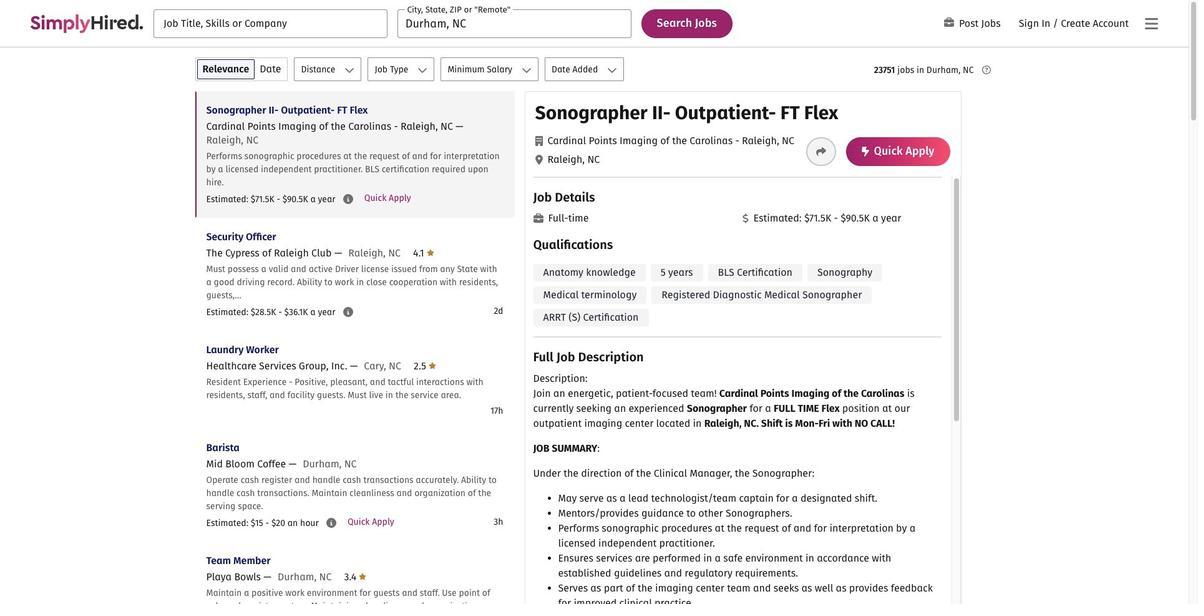 Task type: locate. For each thing, give the bounding box(es) containing it.
0 vertical spatial job salary disclaimer image
[[343, 307, 353, 317]]

None text field
[[397, 9, 631, 38]]

None field
[[154, 9, 387, 38], [397, 9, 631, 38], [154, 9, 387, 38], [397, 9, 631, 38]]

1 vertical spatial star image
[[429, 361, 436, 371]]

list
[[195, 91, 515, 604]]

0 vertical spatial star image
[[427, 248, 434, 258]]

1 vertical spatial briefcase image
[[533, 213, 543, 223]]

0 vertical spatial briefcase image
[[944, 18, 954, 28]]

1 horizontal spatial job salary disclaimer image
[[343, 307, 353, 317]]

job salary disclaimer image
[[343, 307, 353, 317], [326, 518, 336, 528]]

1 vertical spatial job salary disclaimer image
[[326, 518, 336, 528]]

simplyhired logo image
[[30, 14, 144, 33]]

briefcase image
[[944, 18, 954, 28], [533, 213, 543, 223]]

star image
[[427, 248, 434, 258], [429, 361, 436, 371], [359, 572, 367, 582]]

dollar sign image
[[742, 213, 749, 223]]

2 vertical spatial star image
[[359, 572, 367, 582]]

None text field
[[154, 9, 387, 38]]

1 horizontal spatial briefcase image
[[944, 18, 954, 28]]

sponsored jobs disclaimer image
[[982, 66, 991, 74]]



Task type: describe. For each thing, give the bounding box(es) containing it.
2.5 out of 5 stars element
[[414, 360, 436, 372]]

building image
[[535, 136, 543, 146]]

location dot image
[[535, 155, 543, 165]]

star image for "3.4 out of 5 stars" element
[[359, 572, 367, 582]]

4.1 out of 5 stars element
[[413, 247, 434, 259]]

0 horizontal spatial job salary disclaimer image
[[326, 518, 336, 528]]

0 horizontal spatial briefcase image
[[533, 213, 543, 223]]

job salary disclaimer image
[[343, 194, 353, 204]]

bolt lightning image
[[862, 147, 869, 157]]

star image for 4.1 out of 5 stars element
[[427, 248, 434, 258]]

share this job image
[[816, 147, 826, 157]]

star image for 2.5 out of 5 stars element
[[429, 361, 436, 371]]

sonographer ii- outpatient- ft flex element
[[525, 91, 961, 604]]

3.4 out of 5 stars element
[[344, 571, 367, 583]]

main menu image
[[1145, 16, 1158, 31]]



Task type: vqa. For each thing, say whether or not it's contained in the screenshot.
SimplyHired Logo
yes



